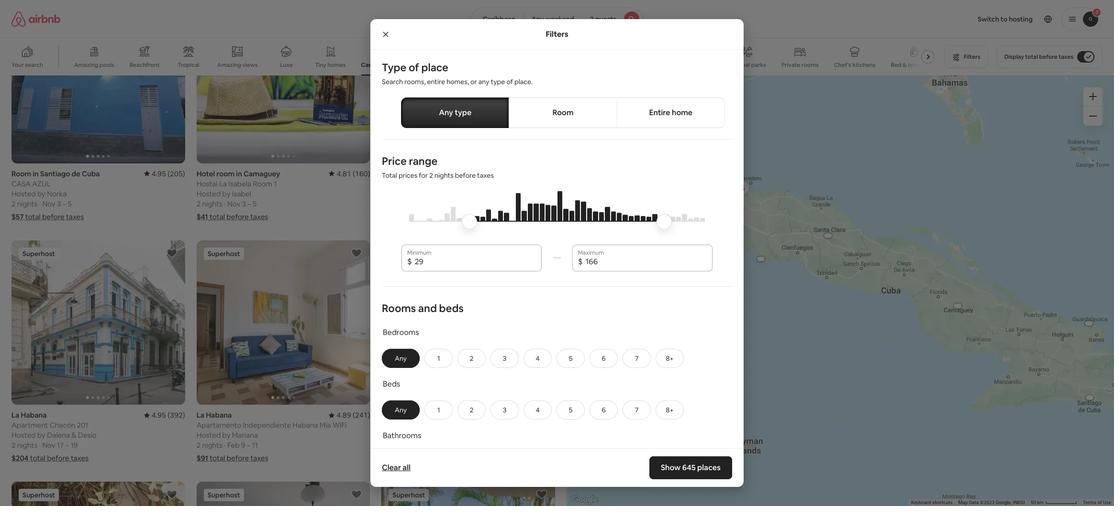 Task type: vqa. For each thing, say whether or not it's contained in the screenshot.
$279 button
no



Task type: describe. For each thing, give the bounding box(es) containing it.
before inside the room in santiago de cuba casa azul hosted by norka 2 nights · nov 3 – 5 $57 total before taxes
[[42, 212, 64, 221]]

room inside hotel room in camaguey hostal la isabela room 1 hosted by isabel 2 nights · nov 3 – 5 $41 total before taxes
[[253, 179, 272, 188]]

4.94 out of 5 average rating,  48 reviews image
[[518, 411, 555, 420]]

8+ button for beds
[[656, 401, 684, 420]]

1 button for beds
[[425, 401, 453, 420]]

use
[[1103, 501, 1111, 506]]

of for type
[[409, 61, 419, 74]]

particulares
[[379, 61, 411, 69]]

price range total prices for 2 nights before taxes
[[382, 155, 494, 180]]

views
[[242, 61, 258, 69]]

price
[[382, 155, 407, 168]]

amazing views
[[217, 61, 258, 69]]

by inside the room in santiago de cuba casa azul hosted by norka 2 nights · nov 3 – 5 $57 total before taxes
[[37, 189, 45, 198]]

taxes inside la habana apartamento independiente habana mía wifi hosted by mariana 2 nights · feb 9 – 11 $91 total before taxes
[[251, 454, 268, 463]]

any type
[[439, 108, 472, 118]]

4.95 out of 5 average rating,  205 reviews image
[[144, 169, 185, 178]]

& inside la habana apartment chacón 201 hosted by dalena & desio 2 nights · nov 17 – 19 $204 total before taxes
[[71, 431, 76, 440]]

2 guests
[[590, 15, 617, 23]]

· for la habana apartment chacón 201 hosted by dalena & desio 2 nights · nov 17 – 19 $204 total before taxes
[[39, 441, 41, 450]]

by inside la habana apartment chacón 201 hosted by dalena & desio 2 nights · nov 17 – 19 $204 total before taxes
[[37, 431, 45, 440]]

search
[[25, 61, 43, 69]]

room button
[[509, 98, 617, 128]]

6 for beds
[[602, 406, 606, 415]]

any element for bedrooms
[[392, 355, 410, 363]]

2 button for bedrooms
[[458, 349, 486, 368]]

isabela
[[228, 179, 251, 188]]

of for terms
[[1098, 501, 1102, 506]]

3 button for bedrooms
[[491, 349, 519, 368]]

total before taxes button
[[382, 212, 457, 221]]

201
[[77, 421, 88, 430]]

private rooms
[[782, 61, 819, 69]]

your search
[[11, 61, 43, 69]]

total
[[382, 171, 397, 180]]

2 inside la habana apartamento independiente habana mía wifi hosted by mariana 2 nights · feb 9 – 11 $91 total before taxes
[[197, 441, 201, 451]]

4.89
[[337, 411, 351, 420]]

wifi
[[333, 421, 347, 430]]

add to wishlist: la habana image for apartamento independiente habana mía wifi
[[351, 248, 363, 259]]

7 button for beds
[[623, 401, 651, 420]]

1 add to wishlist: havana image from the left
[[166, 490, 177, 501]]

la habana apartamento independiente habana mía wifi hosted by mariana 2 nights · feb 9 – 11 $91 total before taxes
[[197, 411, 347, 463]]

in inside hotel room in camaguey hostal la isabela room 1 hosted by isabel 2 nights · nov 3 – 5 $41 total before taxes
[[236, 169, 242, 178]]

bed
[[891, 61, 902, 69]]

· inside hotel room in camaguey hostal la isabela room 1 hosted by isabel 2 nights · nov 3 – 5 $41 total before taxes
[[224, 199, 226, 209]]

8+ button for bedrooms
[[656, 349, 684, 368]]

filters dialog
[[370, 19, 744, 507]]

6 button for bedrooms
[[590, 349, 618, 368]]

$57
[[11, 212, 24, 221]]

total inside the room in santiago de cuba casa azul hosted by norka 2 nights · nov 3 – 5 $57 total before taxes
[[25, 212, 41, 221]]

6 for bedrooms
[[602, 355, 606, 363]]

4 for beds
[[536, 406, 540, 415]]

keyboard shortcuts
[[911, 501, 953, 506]]

total inside la habana apartment chacón 201 hosted by dalena & desio 2 nights · nov 17 – 19 $204 total before taxes
[[30, 454, 45, 463]]

bedrooms
[[383, 328, 419, 338]]

casas
[[361, 61, 377, 69]]

nov for 4.95 (205)
[[42, 199, 55, 209]]

mariana
[[232, 431, 258, 440]]

50 km
[[1031, 501, 1045, 506]]

any for any weekend
[[532, 15, 544, 23]]

8+ element for beds
[[666, 406, 674, 415]]

by inside hotel room in camaguey hostal la isabela room 1 hosted by isabel 2 nights · nov 3 – 5 $41 total before taxes
[[222, 189, 231, 198]]

– for room in santiago de cuba casa azul hosted by norka 2 nights · nov 3 – 5 $57 total before taxes
[[63, 199, 66, 209]]

1 for bedrooms
[[437, 355, 440, 363]]

luca
[[417, 431, 433, 440]]

hotel room in camaguey hostal la isabela room 1 hosted by isabel 2 nights · nov 3 – 5 $41 total before taxes
[[197, 169, 280, 221]]

1 button for bedrooms
[[425, 349, 453, 368]]

50
[[1031, 501, 1036, 506]]

5 inside hotel room in camaguey hostal la isabela room 1 hosted by isabel 2 nights · nov 3 – 5 $41 total before taxes
[[253, 199, 257, 209]]

habana for apartamento
[[206, 411, 232, 420]]

(48)
[[542, 411, 555, 420]]

filters
[[546, 29, 568, 39]]

nights inside 'hosted by luca 2 nights · feb 23 – 25'
[[387, 441, 408, 451]]

any weekend button
[[523, 8, 582, 31]]

before inside price range total prices for 2 nights before taxes
[[455, 171, 476, 180]]

km
[[1038, 501, 1044, 506]]

type of place search rooms, entire homes, or any type of place.
[[382, 61, 533, 86]]

4 button for beds
[[524, 401, 552, 420]]

$ for 2nd $ text field
[[578, 257, 583, 267]]

room
[[217, 169, 235, 178]]

google map
showing 20 stays. region
[[567, 76, 1114, 507]]

weekend
[[545, 15, 574, 23]]

5 button for beds
[[557, 401, 585, 420]]

0 vertical spatial &
[[903, 61, 907, 69]]

50 km button
[[1028, 500, 1080, 507]]

terms
[[1083, 501, 1097, 506]]

before inside hotel room in camaguey hostal la isabela room 1 hosted by isabel 2 nights · nov 3 – 5 $41 total before taxes
[[227, 212, 249, 221]]

64% of stays are available in the price range you selected. image
[[409, 191, 705, 249]]

parks
[[751, 61, 766, 69]]

shortcuts
[[933, 501, 953, 506]]

caribbean
[[483, 15, 516, 23]]

5 button for bedrooms
[[557, 349, 585, 368]]

any for any element associated with bedrooms
[[395, 355, 407, 363]]

total before taxes
[[399, 212, 457, 221]]

2 button for beds
[[458, 401, 486, 420]]

before inside la habana apartment chacón 201 hosted by dalena & desio 2 nights · nov 17 – 19 $204 total before taxes
[[47, 454, 69, 463]]

nights inside la habana apartamento independiente habana mía wifi hosted by mariana 2 nights · feb 9 – 11 $91 total before taxes
[[202, 441, 223, 451]]

tab list inside 'filters' dialog
[[401, 98, 725, 128]]

any for beds's any element
[[395, 406, 407, 415]]

room for room
[[553, 108, 574, 118]]

2 $ text field from the left
[[586, 257, 707, 267]]

4.81 (160)
[[337, 169, 370, 178]]

la right (241)
[[382, 411, 389, 420]]

2 add to wishlist: la habana image from the top
[[536, 490, 548, 501]]

2 inside the room in santiago de cuba casa azul hosted by norka 2 nights · nov 3 – 5 $57 total before taxes
[[11, 199, 16, 209]]

homes,
[[447, 78, 469, 86]]

range
[[409, 155, 438, 168]]

1 horizontal spatial of
[[507, 78, 513, 86]]

any
[[479, 78, 489, 86]]

any button for bedrooms
[[382, 349, 420, 368]]

any type button
[[401, 98, 509, 128]]

before down loft
[[416, 212, 438, 221]]

beachfront
[[130, 61, 160, 69]]

show 645 places
[[661, 463, 721, 473]]

– for la habana apartment chacón 201 hosted by dalena & desio 2 nights · nov 17 – 19 $204 total before taxes
[[65, 441, 69, 450]]

taxes inside hotel room in camaguey hostal la isabela room 1 hosted by isabel 2 nights · nov 3 – 5 $41 total before taxes
[[250, 212, 268, 221]]

casa
[[11, 179, 31, 188]]

apartamento
[[197, 421, 241, 430]]

hosted inside la habana apartment chacón 201 hosted by dalena & desio 2 nights · nov 17 – 19 $204 total before taxes
[[11, 431, 36, 440]]

8+ for bedrooms
[[666, 355, 674, 363]]

terms of use link
[[1083, 501, 1111, 506]]

clear
[[382, 463, 401, 473]]

amazing pools
[[74, 61, 114, 69]]

17
[[57, 441, 64, 450]]

casas particulares
[[361, 61, 411, 69]]

1 $ text field from the left
[[415, 257, 536, 267]]

tiny homes
[[315, 61, 346, 69]]

4.95 (392)
[[152, 411, 185, 420]]

isabel
[[232, 189, 251, 198]]

keyboard shortcuts button
[[911, 500, 953, 507]]

and
[[418, 302, 437, 315]]

feb inside 'hosted by luca 2 nights · feb 23 – 25'
[[412, 441, 425, 451]]

national
[[728, 61, 750, 69]]

entire
[[649, 108, 670, 118]]

habana for apartment
[[21, 411, 47, 420]]

645
[[682, 463, 696, 473]]

in inside the room in santiago de cuba casa azul hosted by norka 2 nights · nov 3 – 5 $57 total before taxes
[[33, 169, 39, 178]]

clear all
[[382, 463, 411, 473]]

private
[[782, 61, 800, 69]]

beds
[[383, 380, 400, 390]]

hosted inside 'hosted by luca 2 nights · feb 23 – 25'
[[382, 431, 406, 440]]

4.89 (241)
[[337, 411, 370, 420]]

desio
[[78, 431, 97, 440]]

taxes inside display total before taxes button
[[1059, 53, 1074, 61]]

display
[[1005, 53, 1024, 61]]

total inside hotel room in camaguey hostal la isabela room 1 hosted by isabel 2 nights · nov 3 – 5 $41 total before taxes
[[210, 212, 225, 221]]



Task type: locate. For each thing, give the bounding box(es) containing it.
nights down bathrooms
[[387, 441, 408, 451]]

2 feb from the left
[[412, 441, 425, 451]]

or
[[471, 78, 477, 86]]

1 vertical spatial any element
[[392, 406, 410, 415]]

any element down bedrooms
[[392, 355, 410, 363]]

of up the rooms,
[[409, 61, 419, 74]]

0 horizontal spatial in
[[33, 169, 39, 178]]

room for room in santiago de cuba casa azul hosted by norka 2 nights · nov 3 – 5 $57 total before taxes
[[11, 169, 31, 178]]

amazing for amazing views
[[217, 61, 241, 69]]

loft
[[405, 179, 419, 188]]

by left isabel
[[222, 189, 231, 198]]

7 for beds
[[635, 406, 639, 415]]

hosted down casa
[[11, 189, 36, 198]]

0 vertical spatial type
[[491, 78, 505, 86]]

0 vertical spatial 8+ button
[[656, 349, 684, 368]]

1 feb from the left
[[227, 441, 240, 451]]

by down apartamento
[[222, 431, 231, 440]]

la down room
[[219, 179, 227, 188]]

total right $204
[[30, 454, 45, 463]]

habana up apartamento
[[206, 411, 232, 420]]

pools
[[99, 61, 114, 69]]

– left 25
[[436, 441, 440, 451]]

rooms and beds
[[382, 302, 464, 315]]

type
[[382, 61, 406, 74]]

1 6 from the top
[[602, 355, 606, 363]]

$91
[[197, 454, 208, 463]]

feb left 23
[[412, 441, 425, 451]]

& up '19'
[[71, 431, 76, 440]]

1 4 from the top
[[536, 355, 540, 363]]

1 inside hotel room in camaguey hostal la isabela room 1 hosted by isabel 2 nights · nov 3 – 5 $41 total before taxes
[[274, 179, 277, 188]]

by left the luca
[[407, 431, 416, 440]]

4 button for bedrooms
[[524, 349, 552, 368]]

1 horizontal spatial room
[[253, 179, 272, 188]]

–
[[63, 199, 66, 209], [248, 199, 251, 209], [65, 441, 69, 450], [247, 441, 250, 451], [436, 441, 440, 451]]

any button
[[382, 349, 420, 368], [382, 401, 420, 420]]

feb left 9
[[227, 441, 240, 451]]

la for o'reilly
[[382, 169, 389, 178]]

add to wishlist: la habana image for o'reilly loft
[[536, 6, 548, 17]]

none search field containing caribbean
[[471, 8, 643, 31]]

1 horizontal spatial $ text field
[[586, 257, 707, 267]]

type down homes,
[[455, 108, 472, 118]]

before down norka
[[42, 212, 64, 221]]

3 inside hotel room in camaguey hostal la isabela room 1 hosted by isabel 2 nights · nov 3 – 5 $41 total before taxes
[[242, 199, 246, 209]]

nights right for at the top left of page
[[435, 171, 454, 180]]

1 vertical spatial 6 button
[[590, 401, 618, 420]]

1 8+ from the top
[[666, 355, 674, 363]]

1 vertical spatial room
[[11, 169, 31, 178]]

nov left 17
[[42, 441, 55, 450]]

$
[[407, 257, 412, 267], [578, 257, 583, 267]]

1 vertical spatial 4.95
[[152, 411, 166, 420]]

– inside la habana apartment chacón 201 hosted by dalena & desio 2 nights · nov 17 – 19 $204 total before taxes
[[65, 441, 69, 450]]

1 5 button from the top
[[557, 349, 585, 368]]

nights inside the room in santiago de cuba casa azul hosted by norka 2 nights · nov 3 – 5 $57 total before taxes
[[17, 199, 37, 209]]

total right $57
[[25, 212, 41, 221]]

None search field
[[471, 8, 643, 31]]

of
[[409, 61, 419, 74], [507, 78, 513, 86], [1098, 501, 1102, 506]]

4.95 for 4.95 (205)
[[152, 169, 166, 178]]

2 inside la habana apartment chacón 201 hosted by dalena & desio 2 nights · nov 17 – 19 $204 total before taxes
[[11, 441, 16, 450]]

taxes inside la habana apartment chacón 201 hosted by dalena & desio 2 nights · nov 17 – 19 $204 total before taxes
[[71, 454, 89, 463]]

room in santiago de cuba casa azul hosted by norka 2 nights · nov 3 – 5 $57 total before taxes
[[11, 169, 100, 221]]

habana inside la habana o'reilly loft
[[391, 169, 417, 178]]

caribbean button
[[471, 8, 524, 31]]

7 button
[[623, 349, 651, 368], [623, 401, 651, 420]]

· inside la habana apartamento independiente habana mía wifi hosted by mariana 2 nights · feb 9 – 11 $91 total before taxes
[[224, 441, 226, 451]]

any element up bathrooms
[[392, 406, 410, 415]]

la up apartment
[[11, 411, 19, 420]]

1 vertical spatial type
[[455, 108, 472, 118]]

1 horizontal spatial feb
[[412, 441, 425, 451]]

2 2 button from the top
[[458, 401, 486, 420]]

0 vertical spatial 4 button
[[524, 349, 552, 368]]

breakfasts
[[908, 61, 937, 69]]

2 3 button from the top
[[491, 401, 519, 420]]

2 in from the left
[[236, 169, 242, 178]]

1 horizontal spatial type
[[491, 78, 505, 86]]

mía
[[320, 421, 331, 430]]

1 in from the left
[[33, 169, 39, 178]]

4.95 left the (205)
[[152, 169, 166, 178]]

0 horizontal spatial &
[[71, 431, 76, 440]]

keyboard
[[911, 501, 931, 506]]

before right for at the top left of page
[[455, 171, 476, 180]]

1 $ from the left
[[407, 257, 412, 267]]

7 for bedrooms
[[635, 355, 639, 363]]

map
[[959, 501, 968, 506]]

0 vertical spatial 6 button
[[590, 349, 618, 368]]

2 guests button
[[582, 8, 643, 31]]

1 horizontal spatial &
[[903, 61, 907, 69]]

0 vertical spatial 8+
[[666, 355, 674, 363]]

4.94 (48)
[[526, 411, 555, 420]]

1 vertical spatial 4 button
[[524, 401, 552, 420]]

7
[[635, 355, 639, 363], [635, 406, 639, 415]]

7 button for bedrooms
[[623, 349, 651, 368]]

bathrooms
[[383, 431, 421, 441]]

amazing left "views"
[[217, 61, 241, 69]]

0 horizontal spatial $ text field
[[415, 257, 536, 267]]

0 horizontal spatial $
[[407, 257, 412, 267]]

1 vertical spatial 4
[[536, 406, 540, 415]]

2 8+ button from the top
[[656, 401, 684, 420]]

before right display in the right of the page
[[1039, 53, 1058, 61]]

place.
[[515, 78, 533, 86]]

5 button
[[557, 349, 585, 368], [557, 401, 585, 420]]

la inside la habana apartment chacón 201 hosted by dalena & desio 2 nights · nov 17 – 19 $204 total before taxes
[[11, 411, 19, 420]]

room
[[553, 108, 574, 118], [11, 169, 31, 178], [253, 179, 272, 188]]

0 vertical spatial 2 button
[[458, 349, 486, 368]]

dalena
[[47, 431, 70, 440]]

place
[[421, 61, 448, 74]]

amazing
[[217, 61, 241, 69], [74, 61, 98, 69]]

1 add to wishlist: la habana image from the top
[[536, 248, 548, 259]]

1 for beds
[[437, 406, 440, 415]]

any element
[[392, 355, 410, 363], [392, 406, 410, 415]]

hosted inside the room in santiago de cuba casa azul hosted by norka 2 nights · nov 3 – 5 $57 total before taxes
[[11, 189, 36, 198]]

– right 17
[[65, 441, 69, 450]]

0 vertical spatial 4.95
[[152, 169, 166, 178]]

– down norka
[[63, 199, 66, 209]]

any button up bathrooms
[[382, 401, 420, 420]]

0 vertical spatial any button
[[382, 349, 420, 368]]

in up isabela
[[236, 169, 242, 178]]

google,
[[996, 501, 1012, 506]]

· for room in santiago de cuba casa azul hosted by norka 2 nights · nov 3 – 5 $57 total before taxes
[[39, 199, 41, 209]]

la inside la habana apartamento independiente habana mía wifi hosted by mariana 2 nights · feb 9 – 11 $91 total before taxes
[[197, 411, 204, 420]]

la up o'reilly
[[382, 169, 389, 178]]

2 6 from the top
[[602, 406, 606, 415]]

before down isabel
[[227, 212, 249, 221]]

inegi
[[1013, 501, 1025, 506]]

2 inside button
[[590, 15, 594, 23]]

(241)
[[353, 411, 370, 420]]

$ for 2nd $ text field from right
[[407, 257, 412, 267]]

by inside 'hosted by luca 2 nights · feb 23 – 25'
[[407, 431, 416, 440]]

1 vertical spatial 7
[[635, 406, 639, 415]]

show
[[661, 463, 681, 473]]

beach
[[431, 61, 448, 69]]

habana
[[391, 169, 417, 178], [21, 411, 47, 420], [206, 411, 232, 420], [391, 411, 417, 420], [293, 421, 318, 430]]

0 vertical spatial room
[[553, 108, 574, 118]]

by down apartment
[[37, 431, 45, 440]]

nights inside hotel room in camaguey hostal la isabela room 1 hosted by isabel 2 nights · nov 3 – 5 $41 total before taxes
[[202, 199, 223, 209]]

habana up loft
[[391, 169, 417, 178]]

0 horizontal spatial amazing
[[74, 61, 98, 69]]

santiago
[[40, 169, 70, 178]]

0 vertical spatial any element
[[392, 355, 410, 363]]

nights up $91 on the left bottom
[[202, 441, 223, 451]]

1 horizontal spatial $
[[578, 257, 583, 267]]

11
[[252, 441, 258, 451]]

2 horizontal spatial room
[[553, 108, 574, 118]]

hosted down la habana
[[382, 431, 406, 440]]

beds
[[439, 302, 464, 315]]

1 any button from the top
[[382, 349, 420, 368]]

any inside tab list
[[439, 108, 453, 118]]

1 horizontal spatial amazing
[[217, 61, 241, 69]]

1 vertical spatial any button
[[382, 401, 420, 420]]

1 vertical spatial add to wishlist: la habana image
[[536, 490, 548, 501]]

1
[[274, 179, 277, 188], [437, 355, 440, 363], [437, 406, 440, 415]]

· for la habana apartamento independiente habana mía wifi hosted by mariana 2 nights · feb 9 – 11 $91 total before taxes
[[224, 441, 226, 451]]

0 vertical spatial 8+ element
[[666, 355, 674, 363]]

entire
[[427, 78, 445, 86]]

23
[[426, 441, 434, 451]]

0 horizontal spatial feb
[[227, 441, 240, 451]]

5
[[68, 199, 72, 209], [253, 199, 257, 209], [569, 355, 573, 363], [569, 406, 573, 415]]

4.95 left (392)
[[152, 411, 166, 420]]

·
[[39, 199, 41, 209], [224, 199, 226, 209], [39, 441, 41, 450], [224, 441, 226, 451], [409, 441, 411, 451]]

8+ for beds
[[666, 406, 674, 415]]

nights up $204
[[17, 441, 37, 450]]

$ text field
[[415, 257, 536, 267], [586, 257, 707, 267]]

type inside type of place search rooms, entire homes, or any type of place.
[[491, 78, 505, 86]]

0 vertical spatial 5 button
[[557, 349, 585, 368]]

8+ element
[[666, 355, 674, 363], [666, 406, 674, 415]]

0 horizontal spatial type
[[455, 108, 472, 118]]

habana left mía
[[293, 421, 318, 430]]

prices
[[399, 171, 417, 180]]

0 vertical spatial 3 button
[[491, 349, 519, 368]]

4.89 out of 5 average rating,  241 reviews image
[[329, 411, 370, 420]]

1 4.95 from the top
[[152, 169, 166, 178]]

add to wishlist: la habana image
[[536, 6, 548, 17], [166, 248, 177, 259], [351, 248, 363, 259]]

1 vertical spatial &
[[71, 431, 76, 440]]

1 8+ button from the top
[[656, 349, 684, 368]]

any left weekend
[[532, 15, 544, 23]]

type right any
[[491, 78, 505, 86]]

hosted down apartamento
[[197, 431, 221, 440]]

1 vertical spatial 3 button
[[491, 401, 519, 420]]

2 vertical spatial room
[[253, 179, 272, 188]]

6 button for beds
[[590, 401, 618, 420]]

2 8+ element from the top
[[666, 406, 674, 415]]

8+ element for bedrooms
[[666, 355, 674, 363]]

of left place.
[[507, 78, 513, 86]]

hosted
[[11, 189, 36, 198], [197, 189, 221, 198], [11, 431, 36, 440], [197, 431, 221, 440], [382, 431, 406, 440]]

· inside 'hosted by luca 2 nights · feb 23 – 25'
[[409, 441, 411, 451]]

feb inside la habana apartamento independiente habana mía wifi hosted by mariana 2 nights · feb 9 – 11 $91 total before taxes
[[227, 441, 240, 451]]

&
[[903, 61, 907, 69], [71, 431, 76, 440]]

2 4 button from the top
[[524, 401, 552, 420]]

room inside the room in santiago de cuba casa azul hosted by norka 2 nights · nov 3 – 5 $57 total before taxes
[[11, 169, 31, 178]]

2 $ from the left
[[578, 257, 583, 267]]

habana inside la habana apartment chacón 201 hosted by dalena & desio 2 nights · nov 17 – 19 $204 total before taxes
[[21, 411, 47, 420]]

by inside la habana apartamento independiente habana mía wifi hosted by mariana 2 nights · feb 9 – 11 $91 total before taxes
[[222, 431, 231, 440]]

any button for beds
[[382, 401, 420, 420]]

group containing amazing views
[[0, 38, 939, 76]]

2 add to wishlist: havana image from the left
[[351, 490, 363, 501]]

places
[[698, 463, 721, 473]]

google image
[[569, 494, 601, 507]]

2 horizontal spatial of
[[1098, 501, 1102, 506]]

la habana o'reilly loft
[[382, 169, 419, 188]]

– right 9
[[247, 441, 250, 451]]

– inside the room in santiago de cuba casa azul hosted by norka 2 nights · nov 3 – 5 $57 total before taxes
[[63, 199, 66, 209]]

1 vertical spatial 7 button
[[623, 401, 651, 420]]

2 inside hotel room in camaguey hostal la isabela room 1 hosted by isabel 2 nights · nov 3 – 5 $41 total before taxes
[[197, 199, 201, 209]]

2 4 from the top
[[536, 406, 540, 415]]

25
[[441, 441, 449, 451]]

3 button for beds
[[491, 401, 519, 420]]

2 inside 'hosted by luca 2 nights · feb 23 – 25'
[[382, 441, 386, 451]]

zoom in image
[[1089, 93, 1097, 101]]

1 vertical spatial 1
[[437, 355, 440, 363]]

habana for o'reilly
[[391, 169, 417, 178]]

3 inside the room in santiago de cuba casa azul hosted by norka 2 nights · nov 3 – 5 $57 total before taxes
[[57, 199, 61, 209]]

$75
[[733, 184, 745, 192]]

add to wishlist: havana image
[[166, 490, 177, 501], [351, 490, 363, 501]]

2 vertical spatial 1
[[437, 406, 440, 415]]

2 any element from the top
[[392, 406, 410, 415]]

show 645 places link
[[650, 457, 732, 480]]

rooms,
[[405, 78, 426, 86]]

4.95 for 4.95 (392)
[[152, 411, 166, 420]]

la inside la habana o'reilly loft
[[382, 169, 389, 178]]

norka
[[47, 189, 67, 198]]

cuba
[[82, 169, 100, 178]]

1 3 button from the top
[[491, 349, 519, 368]]

nights inside la habana apartment chacón 201 hosted by dalena & desio 2 nights · nov 17 – 19 $204 total before taxes
[[17, 441, 37, 450]]

2 any button from the top
[[382, 401, 420, 420]]

tab list
[[401, 98, 725, 128]]

de
[[72, 169, 80, 178]]

any down bedrooms
[[395, 355, 407, 363]]

(392)
[[168, 411, 185, 420]]

before inside display total before taxes button
[[1039, 53, 1058, 61]]

by down azul
[[37, 189, 45, 198]]

total inside display total before taxes button
[[1025, 53, 1038, 61]]

2 8+ from the top
[[666, 406, 674, 415]]

zoom out image
[[1089, 112, 1097, 120]]

nov for 4.95 (392)
[[42, 441, 55, 450]]

(160)
[[353, 169, 370, 178]]

0 vertical spatial 1
[[274, 179, 277, 188]]

total right $91 on the left bottom
[[210, 454, 225, 463]]

6
[[602, 355, 606, 363], [602, 406, 606, 415]]

profile element
[[655, 0, 1103, 38]]

1 vertical spatial 8+ button
[[656, 401, 684, 420]]

nov down isabel
[[227, 199, 240, 209]]

any inside search box
[[532, 15, 544, 23]]

total down loft
[[399, 212, 414, 221]]

nov down norka
[[42, 199, 55, 209]]

$41
[[197, 212, 208, 221]]

group
[[11, 0, 185, 164], [197, 0, 370, 164], [382, 0, 729, 164], [0, 38, 939, 76], [11, 241, 185, 405], [197, 241, 370, 406], [382, 241, 555, 406], [11, 483, 185, 507], [197, 483, 370, 507], [382, 483, 555, 507]]

0 vertical spatial 7 button
[[623, 349, 651, 368]]

0 horizontal spatial add to wishlist: havana image
[[166, 490, 177, 501]]

(205)
[[168, 169, 185, 178]]

1 1 button from the top
[[425, 349, 453, 368]]

nights up $57
[[17, 199, 37, 209]]

add to wishlist: la habana image for apartment chacón 201
[[166, 248, 177, 259]]

tropical
[[178, 61, 199, 69]]

5 inside the room in santiago de cuba casa azul hosted by norka 2 nights · nov 3 – 5 $57 total before taxes
[[68, 199, 72, 209]]

9
[[241, 441, 245, 451]]

4 for bedrooms
[[536, 355, 540, 363]]

la habana apartment chacón 201 hosted by dalena & desio 2 nights · nov 17 – 19 $204 total before taxes
[[11, 411, 97, 463]]

rooms
[[802, 61, 819, 69]]

national parks
[[728, 61, 766, 69]]

· inside la habana apartment chacón 201 hosted by dalena & desio 2 nights · nov 17 – 19 $204 total before taxes
[[39, 441, 41, 450]]

1 vertical spatial 6
[[602, 406, 606, 415]]

0 horizontal spatial room
[[11, 169, 31, 178]]

4.95 out of 5 average rating,  392 reviews image
[[144, 411, 185, 420]]

of left use
[[1098, 501, 1102, 506]]

la habana
[[382, 411, 417, 420]]

nov inside the room in santiago de cuba casa azul hosted by norka 2 nights · nov 3 – 5 $57 total before taxes
[[42, 199, 55, 209]]

amazing left pools
[[74, 61, 98, 69]]

1 7 from the top
[[635, 355, 639, 363]]

independiente
[[243, 421, 291, 430]]

total inside la habana apartamento independiente habana mía wifi hosted by mariana 2 nights · feb 9 – 11 $91 total before taxes
[[210, 454, 225, 463]]

bed & breakfasts
[[891, 61, 937, 69]]

hosted inside hotel room in camaguey hostal la isabela room 1 hosted by isabel 2 nights · nov 3 – 5 $41 total before taxes
[[197, 189, 221, 198]]

– inside 'hosted by luca 2 nights · feb 23 – 25'
[[436, 441, 440, 451]]

0 vertical spatial of
[[409, 61, 419, 74]]

1 any element from the top
[[392, 355, 410, 363]]

total right $41
[[210, 212, 225, 221]]

4.95
[[152, 169, 166, 178], [152, 411, 166, 420]]

– inside hotel room in camaguey hostal la isabela room 1 hosted by isabel 2 nights · nov 3 – 5 $41 total before taxes
[[248, 199, 251, 209]]

– down isabel
[[248, 199, 251, 209]]

0 vertical spatial 1 button
[[425, 349, 453, 368]]

display total before taxes
[[1005, 53, 1074, 61]]

0 vertical spatial 6
[[602, 355, 606, 363]]

1 vertical spatial 1 button
[[425, 401, 453, 420]]

hostal
[[197, 179, 218, 188]]

0 horizontal spatial of
[[409, 61, 419, 74]]

la for apartment
[[11, 411, 19, 420]]

any for any type
[[439, 108, 453, 118]]

1 7 button from the top
[[623, 349, 651, 368]]

0 vertical spatial 4
[[536, 355, 540, 363]]

4 button
[[524, 349, 552, 368], [524, 401, 552, 420]]

before inside la habana apartamento independiente habana mía wifi hosted by mariana 2 nights · feb 9 – 11 $91 total before taxes
[[227, 454, 249, 463]]

4
[[536, 355, 540, 363], [536, 406, 540, 415]]

1 vertical spatial 5 button
[[557, 401, 585, 420]]

hosted down apartment
[[11, 431, 36, 440]]

taxes inside price range total prices for 2 nights before taxes
[[477, 171, 494, 180]]

type inside button
[[455, 108, 472, 118]]

0 vertical spatial 7
[[635, 355, 639, 363]]

2 4.95 from the top
[[152, 411, 166, 420]]

room inside button
[[553, 108, 574, 118]]

1 horizontal spatial add to wishlist: havana image
[[351, 490, 363, 501]]

0 horizontal spatial add to wishlist: la habana image
[[166, 248, 177, 259]]

before down 17
[[47, 454, 69, 463]]

total right display in the right of the page
[[1025, 53, 1038, 61]]

1 6 button from the top
[[590, 349, 618, 368]]

· inside the room in santiago de cuba casa azul hosted by norka 2 nights · nov 3 – 5 $57 total before taxes
[[39, 199, 41, 209]]

any down entire on the top of the page
[[439, 108, 453, 118]]

4.94
[[526, 411, 541, 420]]

nov inside la habana apartment chacón 201 hosted by dalena & desio 2 nights · nov 17 – 19 $204 total before taxes
[[42, 441, 55, 450]]

2 7 from the top
[[635, 406, 639, 415]]

add to wishlist: la habana image
[[536, 248, 548, 259], [536, 490, 548, 501]]

taxes inside the room in santiago de cuba casa azul hosted by norka 2 nights · nov 3 – 5 $57 total before taxes
[[66, 212, 84, 221]]

amazing for amazing pools
[[74, 61, 98, 69]]

2 inside price range total prices for 2 nights before taxes
[[429, 171, 433, 180]]

any button down bedrooms
[[382, 349, 420, 368]]

in up azul
[[33, 169, 39, 178]]

habana up bathrooms
[[391, 411, 417, 420]]

1 2 button from the top
[[458, 349, 486, 368]]

before down 9
[[227, 454, 249, 463]]

la up apartamento
[[197, 411, 204, 420]]

1 horizontal spatial add to wishlist: la habana image
[[351, 248, 363, 259]]

data
[[969, 501, 979, 506]]

2 1 button from the top
[[425, 401, 453, 420]]

hosted down hostal
[[197, 189, 221, 198]]

& right 'bed'
[[903, 61, 907, 69]]

hosted inside la habana apartamento independiente habana mía wifi hosted by mariana 2 nights · feb 9 – 11 $91 total before taxes
[[197, 431, 221, 440]]

– for la habana apartamento independiente habana mía wifi hosted by mariana 2 nights · feb 9 – 11 $91 total before taxes
[[247, 441, 250, 451]]

1 vertical spatial 2 button
[[458, 401, 486, 420]]

1 vertical spatial 8+ element
[[666, 406, 674, 415]]

1 horizontal spatial in
[[236, 169, 242, 178]]

4.95 (205)
[[152, 169, 185, 178]]

la for apartamento
[[197, 411, 204, 420]]

any up bathrooms
[[395, 406, 407, 415]]

– inside la habana apartamento independiente habana mía wifi hosted by mariana 2 nights · feb 9 – 11 $91 total before taxes
[[247, 441, 250, 451]]

4.81
[[337, 169, 351, 178]]

1 4 button from the top
[[524, 349, 552, 368]]

2 6 button from the top
[[590, 401, 618, 420]]

1 8+ element from the top
[[666, 355, 674, 363]]

nov inside hotel room in camaguey hostal la isabela room 1 hosted by isabel 2 nights · nov 3 – 5 $41 total before taxes
[[227, 199, 240, 209]]

2 5 button from the top
[[557, 401, 585, 420]]

any element for beds
[[392, 406, 410, 415]]

0 vertical spatial add to wishlist: la habana image
[[536, 248, 548, 259]]

tab list containing any type
[[401, 98, 725, 128]]

la inside hotel room in camaguey hostal la isabela room 1 hosted by isabel 2 nights · nov 3 – 5 $41 total before taxes
[[219, 179, 227, 188]]

4.81 out of 5 average rating,  160 reviews image
[[329, 169, 370, 178]]

1 vertical spatial 8+
[[666, 406, 674, 415]]

homes
[[328, 61, 346, 69]]

nights inside price range total prices for 2 nights before taxes
[[435, 171, 454, 180]]

1 vertical spatial of
[[507, 78, 513, 86]]

2 horizontal spatial add to wishlist: la habana image
[[536, 6, 548, 17]]

nights up $41
[[202, 199, 223, 209]]

camaguey
[[244, 169, 280, 178]]

habana up apartment
[[21, 411, 47, 420]]

hotel
[[197, 169, 215, 178]]

2 7 button from the top
[[623, 401, 651, 420]]

2 vertical spatial of
[[1098, 501, 1102, 506]]



